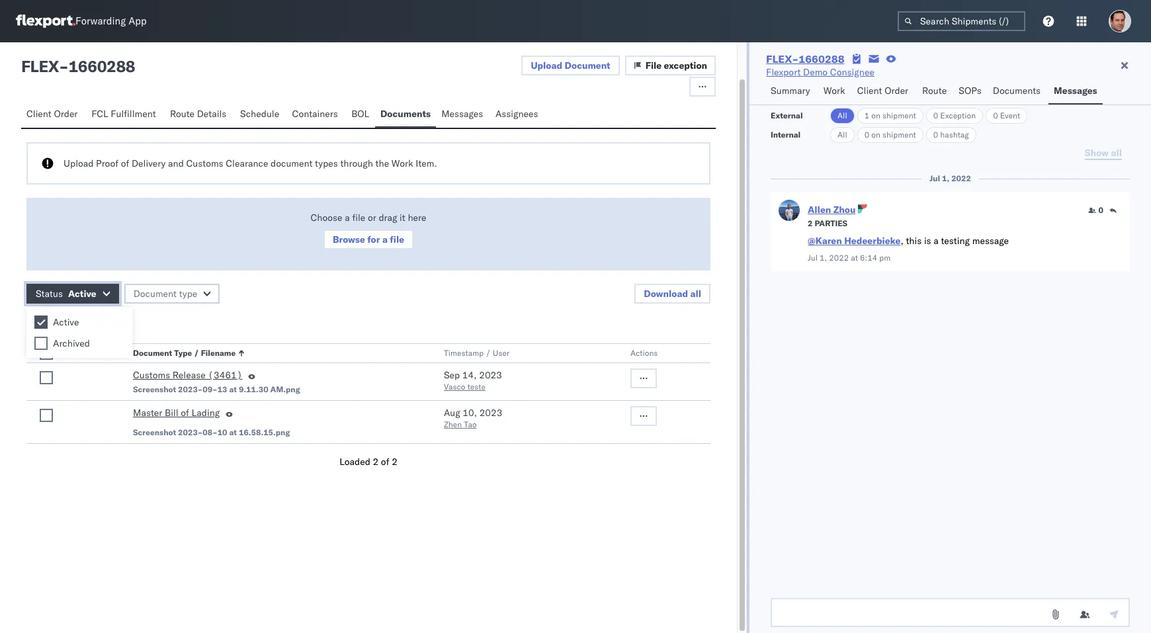 Task type: describe. For each thing, give the bounding box(es) containing it.
at for sep 14, 2023
[[229, 385, 237, 394]]

1 vertical spatial active
[[53, 316, 79, 328]]

exception
[[664, 60, 708, 71]]

flexport
[[766, 66, 801, 78]]

all for 0
[[838, 130, 848, 140]]

1 horizontal spatial 1660288
[[799, 52, 845, 66]]

types
[[315, 158, 338, 169]]

0 event
[[994, 111, 1021, 120]]

summary button
[[766, 79, 819, 105]]

exception
[[941, 111, 976, 120]]

fulfillment
[[111, 108, 156, 120]]

6:14
[[860, 253, 878, 263]]

forwarding app link
[[16, 15, 147, 28]]

loaded
[[340, 456, 371, 468]]

vasco
[[444, 382, 466, 392]]

timestamp
[[444, 348, 484, 358]]

1 horizontal spatial client order button
[[852, 79, 917, 105]]

shipment for 0 on shipment
[[883, 130, 916, 140]]

1, inside @karen hedeerbieke , this is a testing message jul 1, 2022 at 6:14 pm
[[820, 253, 827, 263]]

16.58.15.png
[[239, 428, 290, 437]]

for
[[368, 234, 380, 246]]

schedule
[[240, 108, 279, 120]]

or
[[368, 212, 376, 224]]

0 hashtag
[[934, 130, 969, 140]]

assignees button
[[490, 102, 546, 128]]

0 horizontal spatial client order button
[[21, 102, 86, 128]]

screenshot for aug
[[133, 428, 176, 437]]

client order for the leftmost client order button
[[26, 108, 78, 120]]

flexport demo consignee
[[766, 66, 875, 78]]

bol
[[352, 108, 369, 120]]

aug 10, 2023 zhen tao
[[444, 407, 503, 430]]

the
[[376, 158, 389, 169]]

on for 0
[[872, 130, 881, 140]]

0 button
[[1089, 205, 1104, 216]]

2 parties button
[[808, 217, 848, 229]]

download
[[644, 288, 688, 300]]

sops button
[[954, 79, 988, 105]]

fcl fulfillment
[[92, 108, 156, 120]]

1 horizontal spatial customs
[[186, 158, 223, 169]]

through
[[340, 158, 373, 169]]

0 exception
[[934, 111, 976, 120]]

at for aug 10, 2023
[[229, 428, 237, 437]]

0 for 0 on shipment
[[865, 130, 870, 140]]

document for type
[[133, 288, 177, 300]]

type
[[179, 288, 197, 300]]

∙
[[93, 318, 99, 330]]

0 vertical spatial file
[[352, 212, 366, 224]]

master bill of lading link
[[133, 406, 220, 422]]

containers
[[292, 108, 338, 120]]

browse
[[333, 234, 365, 246]]

0 for 0 event
[[994, 111, 998, 120]]

2023 for aug 10, 2023
[[480, 407, 503, 419]]

0 horizontal spatial messages button
[[436, 102, 490, 128]]

0 horizontal spatial customs
[[133, 369, 170, 381]]

flexport demo consignee link
[[766, 66, 875, 79]]

screenshot 2023-08-10 at 16.58.15.png
[[133, 428, 290, 437]]

browse for a file
[[333, 234, 404, 246]]

uploaded files ∙ 2
[[26, 318, 107, 330]]

at inside @karen hedeerbieke , this is a testing message jul 1, 2022 at 6:14 pm
[[851, 253, 858, 263]]

fcl
[[92, 108, 108, 120]]

master
[[133, 407, 162, 419]]

download all
[[644, 288, 702, 300]]

allen
[[808, 204, 831, 216]]

hashtag
[[941, 130, 969, 140]]

work button
[[819, 79, 852, 105]]

choose a file or drag it here
[[311, 212, 427, 224]]

1
[[865, 111, 870, 120]]

document type button
[[124, 284, 220, 304]]

,
[[901, 235, 904, 247]]

flexport. image
[[16, 15, 75, 28]]

a inside @karen hedeerbieke , this is a testing message jul 1, 2022 at 6:14 pm
[[934, 235, 939, 247]]

10
[[218, 428, 227, 437]]

consignee
[[830, 66, 875, 78]]

on for 1
[[872, 111, 881, 120]]

of for 2
[[381, 456, 390, 468]]

1 on shipment
[[865, 111, 916, 120]]

0 on shipment
[[865, 130, 916, 140]]

all
[[691, 288, 702, 300]]

delivery
[[132, 158, 166, 169]]

containers button
[[287, 102, 346, 128]]

a inside button
[[382, 234, 388, 246]]

1 vertical spatial messages
[[442, 108, 483, 120]]

jul 1, 2022
[[930, 173, 972, 183]]

0 vertical spatial jul
[[930, 173, 941, 183]]

status active
[[36, 288, 96, 300]]

status
[[36, 288, 63, 300]]

download all button
[[635, 284, 711, 304]]

parties
[[815, 218, 848, 228]]

master bill of lading
[[133, 407, 220, 419]]

document for type
[[133, 348, 172, 358]]

lading
[[192, 407, 220, 419]]

app
[[129, 15, 147, 27]]

/ inside 'button'
[[486, 348, 491, 358]]

testing
[[941, 235, 970, 247]]

9.11.30
[[239, 385, 268, 394]]

2022 inside @karen hedeerbieke , this is a testing message jul 1, 2022 at 6:14 pm
[[830, 253, 849, 263]]

all button for 1
[[831, 108, 855, 124]]

forwarding app
[[75, 15, 147, 27]]

shipment for 1 on shipment
[[883, 111, 916, 120]]

it
[[400, 212, 406, 224]]

upload document button
[[522, 56, 620, 75]]

file
[[646, 60, 662, 71]]

0 for 0 exception
[[934, 111, 939, 120]]

10,
[[463, 407, 477, 419]]

route for route
[[923, 85, 947, 97]]

customs release (3461) link
[[133, 369, 243, 385]]

teste
[[468, 382, 486, 392]]

14,
[[463, 369, 477, 381]]

/ inside button
[[194, 348, 199, 358]]

here
[[408, 212, 427, 224]]

2023- for sep
[[178, 385, 203, 394]]

client order for rightmost client order button
[[858, 85, 909, 97]]

timestamp / user button
[[441, 345, 604, 359]]

document type
[[133, 288, 197, 300]]



Task type: vqa. For each thing, say whether or not it's contained in the screenshot.
LULULEMON
no



Task type: locate. For each thing, give the bounding box(es) containing it.
1 horizontal spatial work
[[824, 85, 846, 97]]

order up 1 on shipment at the top right of the page
[[885, 85, 909, 97]]

-
[[59, 56, 68, 76]]

all button down the work "button" at the top of page
[[831, 127, 855, 143]]

all for 1
[[838, 111, 848, 120]]

documents right bol 'button'
[[381, 108, 431, 120]]

2023 up teste
[[479, 369, 502, 381]]

2 2023 from the top
[[480, 407, 503, 419]]

0 vertical spatial 2022
[[952, 173, 972, 183]]

1 horizontal spatial jul
[[930, 173, 941, 183]]

0 horizontal spatial client
[[26, 108, 51, 120]]

1 horizontal spatial 1,
[[942, 173, 950, 183]]

hedeerbieke
[[845, 235, 901, 247]]

0 vertical spatial of
[[121, 158, 129, 169]]

summary
[[771, 85, 811, 97]]

a
[[345, 212, 350, 224], [382, 234, 388, 246], [934, 235, 939, 247]]

upload inside the upload document button
[[531, 60, 563, 71]]

internal
[[771, 130, 801, 140]]

/ left user
[[486, 348, 491, 358]]

zhou
[[834, 204, 856, 216]]

2023- down master bill of lading 'link'
[[178, 428, 203, 437]]

0 horizontal spatial client order
[[26, 108, 78, 120]]

0 horizontal spatial file
[[352, 212, 366, 224]]

2 screenshot from the top
[[133, 428, 176, 437]]

2022
[[952, 173, 972, 183], [830, 253, 849, 263]]

1 vertical spatial of
[[181, 407, 189, 419]]

browse for a file button
[[324, 230, 414, 250]]

2023
[[479, 369, 502, 381], [480, 407, 503, 419]]

of right proof
[[121, 158, 129, 169]]

1 vertical spatial document
[[133, 288, 177, 300]]

1 vertical spatial upload
[[64, 158, 94, 169]]

client order
[[858, 85, 909, 97], [26, 108, 78, 120]]

shipment up "0 on shipment"
[[883, 111, 916, 120]]

fcl fulfillment button
[[86, 102, 165, 128]]

client order button left fcl
[[21, 102, 86, 128]]

screenshot for sep
[[133, 385, 176, 394]]

1 vertical spatial on
[[872, 130, 881, 140]]

jul inside @karen hedeerbieke , this is a testing message jul 1, 2022 at 6:14 pm
[[808, 253, 818, 263]]

assignees
[[496, 108, 538, 120]]

is
[[925, 235, 932, 247]]

of for bill
[[181, 407, 189, 419]]

0
[[934, 111, 939, 120], [994, 111, 998, 120], [865, 130, 870, 140], [934, 130, 939, 140], [1099, 205, 1104, 215]]

2022 down @karen at right top
[[830, 253, 849, 263]]

0 horizontal spatial 2022
[[830, 253, 849, 263]]

2 vertical spatial of
[[381, 456, 390, 468]]

on down 1 on shipment at the top right of the page
[[872, 130, 881, 140]]

1,
[[942, 173, 950, 183], [820, 253, 827, 263]]

2 all button from the top
[[831, 127, 855, 143]]

loaded 2 of 2
[[340, 456, 398, 468]]

of inside 'link'
[[181, 407, 189, 419]]

2 on from the top
[[872, 130, 881, 140]]

document
[[271, 158, 313, 169]]

user
[[493, 348, 510, 358]]

0 horizontal spatial jul
[[808, 253, 818, 263]]

jul down 0 hashtag
[[930, 173, 941, 183]]

None text field
[[771, 598, 1130, 627]]

customs left release
[[133, 369, 170, 381]]

route up 0 exception
[[923, 85, 947, 97]]

archived
[[53, 338, 90, 349]]

1 horizontal spatial messages button
[[1049, 79, 1103, 105]]

file left or
[[352, 212, 366, 224]]

2022 down the hashtag
[[952, 173, 972, 183]]

1 horizontal spatial file
[[390, 234, 404, 246]]

1 vertical spatial all
[[838, 130, 848, 140]]

1 vertical spatial all button
[[831, 127, 855, 143]]

1 horizontal spatial documents
[[993, 85, 1041, 97]]

release
[[173, 369, 206, 381]]

client for the leftmost client order button
[[26, 108, 51, 120]]

uploaded
[[26, 318, 69, 330]]

1 vertical spatial client order
[[26, 108, 78, 120]]

a right for
[[382, 234, 388, 246]]

documents up the event
[[993, 85, 1041, 97]]

screenshot up master
[[133, 385, 176, 394]]

customs
[[186, 158, 223, 169], [133, 369, 170, 381]]

1 horizontal spatial /
[[486, 348, 491, 358]]

documents button up the event
[[988, 79, 1049, 105]]

client order button up 1 on shipment at the top right of the page
[[852, 79, 917, 105]]

file down it
[[390, 234, 404, 246]]

1 on from the top
[[872, 111, 881, 120]]

client down flex
[[26, 108, 51, 120]]

order for the leftmost client order button
[[54, 108, 78, 120]]

1 horizontal spatial client
[[858, 85, 883, 97]]

2023 right 10, at the left bottom of the page
[[480, 407, 503, 419]]

2 vertical spatial document
[[133, 348, 172, 358]]

0 vertical spatial active
[[68, 288, 96, 300]]

1 horizontal spatial upload
[[531, 60, 563, 71]]

forwarding
[[75, 15, 126, 27]]

2 / from the left
[[486, 348, 491, 358]]

2 vertical spatial at
[[229, 428, 237, 437]]

0 vertical spatial all button
[[831, 108, 855, 124]]

upload
[[531, 60, 563, 71], [64, 158, 94, 169]]

0 vertical spatial client
[[858, 85, 883, 97]]

of for proof
[[121, 158, 129, 169]]

jul
[[930, 173, 941, 183], [808, 253, 818, 263]]

@karen hedeerbieke , this is a testing message jul 1, 2022 at 6:14 pm
[[808, 235, 1009, 263]]

bol button
[[346, 102, 375, 128]]

1660288 up flexport demo consignee
[[799, 52, 845, 66]]

all down the work "button" at the top of page
[[838, 130, 848, 140]]

1 horizontal spatial a
[[382, 234, 388, 246]]

a right choose
[[345, 212, 350, 224]]

1 vertical spatial shipment
[[883, 130, 916, 140]]

1 2023- from the top
[[178, 385, 203, 394]]

upload proof of delivery and customs clearance document types through the work item.
[[64, 158, 437, 169]]

of right bill
[[181, 407, 189, 419]]

1 / from the left
[[194, 348, 199, 358]]

flex-
[[766, 52, 799, 66]]

0 horizontal spatial documents
[[381, 108, 431, 120]]

file inside button
[[390, 234, 404, 246]]

route
[[923, 85, 947, 97], [170, 108, 195, 120]]

order for rightmost client order button
[[885, 85, 909, 97]]

order left fcl
[[54, 108, 78, 120]]

0 horizontal spatial a
[[345, 212, 350, 224]]

client up 1 in the top right of the page
[[858, 85, 883, 97]]

1 vertical spatial route
[[170, 108, 195, 120]]

1 vertical spatial jul
[[808, 253, 818, 263]]

upload document
[[531, 60, 611, 71]]

2
[[808, 218, 813, 228], [101, 318, 107, 330], [373, 456, 379, 468], [392, 456, 398, 468]]

upload for upload proof of delivery and customs clearance document types through the work item.
[[64, 158, 94, 169]]

active
[[68, 288, 96, 300], [53, 316, 79, 328]]

file exception
[[646, 60, 708, 71]]

1 all button from the top
[[831, 108, 855, 124]]

active up files
[[68, 288, 96, 300]]

2 horizontal spatial a
[[934, 235, 939, 247]]

1660288 down the forwarding
[[68, 56, 135, 76]]

route left details
[[170, 108, 195, 120]]

1 horizontal spatial route
[[923, 85, 947, 97]]

0 horizontal spatial order
[[54, 108, 78, 120]]

1 horizontal spatial order
[[885, 85, 909, 97]]

1 vertical spatial file
[[390, 234, 404, 246]]

2 2023- from the top
[[178, 428, 203, 437]]

1 horizontal spatial messages
[[1054, 85, 1098, 97]]

0 vertical spatial 2023
[[479, 369, 502, 381]]

documents
[[993, 85, 1041, 97], [381, 108, 431, 120]]

a right is
[[934, 235, 939, 247]]

sops
[[959, 85, 982, 97]]

order
[[885, 85, 909, 97], [54, 108, 78, 120]]

flex-1660288 link
[[766, 52, 845, 66]]

1 vertical spatial client
[[26, 108, 51, 120]]

upload up assignees
[[531, 60, 563, 71]]

1 horizontal spatial of
[[181, 407, 189, 419]]

work down flexport demo consignee link
[[824, 85, 846, 97]]

2023- down release
[[178, 385, 203, 394]]

flex
[[21, 56, 59, 76]]

0 vertical spatial messages
[[1054, 85, 1098, 97]]

0 horizontal spatial of
[[121, 158, 129, 169]]

route details
[[170, 108, 227, 120]]

route button
[[917, 79, 954, 105]]

1 vertical spatial 2022
[[830, 253, 849, 263]]

1 vertical spatial 2023-
[[178, 428, 203, 437]]

document inside 'button'
[[133, 288, 177, 300]]

0 vertical spatial work
[[824, 85, 846, 97]]

2023-
[[178, 385, 203, 394], [178, 428, 203, 437]]

screenshot 2023-09-13 at 9.11.30 am.png
[[133, 385, 300, 394]]

0 horizontal spatial documents button
[[375, 102, 436, 128]]

1 vertical spatial documents
[[381, 108, 431, 120]]

Search Shipments (/) text field
[[898, 11, 1026, 31]]

0 vertical spatial all
[[838, 111, 848, 120]]

1 2023 from the top
[[479, 369, 502, 381]]

0 for 0 hashtag
[[934, 130, 939, 140]]

/ right type
[[194, 348, 199, 358]]

0 vertical spatial customs
[[186, 158, 223, 169]]

1 vertical spatial order
[[54, 108, 78, 120]]

0 inside the 0 button
[[1099, 205, 1104, 215]]

jul down @karen at right top
[[808, 253, 818, 263]]

1 vertical spatial customs
[[133, 369, 170, 381]]

0 vertical spatial route
[[923, 85, 947, 97]]

1 vertical spatial screenshot
[[133, 428, 176, 437]]

file exception button
[[625, 56, 716, 75], [625, 56, 716, 75]]

work inside "button"
[[824, 85, 846, 97]]

0 vertical spatial upload
[[531, 60, 563, 71]]

09-
[[203, 385, 218, 394]]

0 vertical spatial 1,
[[942, 173, 950, 183]]

0 horizontal spatial /
[[194, 348, 199, 358]]

1 vertical spatial at
[[229, 385, 237, 394]]

on right 1 in the top right of the page
[[872, 111, 881, 120]]

client order left fcl
[[26, 108, 78, 120]]

documents button right bol
[[375, 102, 436, 128]]

0 horizontal spatial route
[[170, 108, 195, 120]]

at left 6:14
[[851, 253, 858, 263]]

shipment down 1 on shipment at the top right of the page
[[883, 130, 916, 140]]

1 horizontal spatial documents button
[[988, 79, 1049, 105]]

2 horizontal spatial of
[[381, 456, 390, 468]]

all left 1 in the top right of the page
[[838, 111, 848, 120]]

0 for 0
[[1099, 205, 1104, 215]]

document type / filename button
[[130, 345, 418, 359]]

1 vertical spatial 1,
[[820, 253, 827, 263]]

messages
[[1054, 85, 1098, 97], [442, 108, 483, 120]]

allen zhou button
[[808, 204, 856, 216]]

@karen hedeerbieke button
[[808, 235, 901, 247]]

schedule button
[[235, 102, 287, 128]]

0 vertical spatial screenshot
[[133, 385, 176, 394]]

bill
[[165, 407, 178, 419]]

demo
[[804, 66, 828, 78]]

messages button
[[1049, 79, 1103, 105], [436, 102, 490, 128]]

route inside button
[[170, 108, 195, 120]]

2023 inside aug 10, 2023 zhen tao
[[480, 407, 503, 419]]

1 all from the top
[[838, 111, 848, 120]]

client for rightmost client order button
[[858, 85, 883, 97]]

screenshot down master
[[133, 428, 176, 437]]

upload for upload document
[[531, 60, 563, 71]]

0 vertical spatial 2023-
[[178, 385, 203, 394]]

2023 for sep 14, 2023
[[479, 369, 502, 381]]

1 horizontal spatial client order
[[858, 85, 909, 97]]

work right the
[[392, 158, 413, 169]]

0 horizontal spatial 1,
[[820, 253, 827, 263]]

0 vertical spatial on
[[872, 111, 881, 120]]

0 vertical spatial client order
[[858, 85, 909, 97]]

route for route details
[[170, 108, 195, 120]]

None checkbox
[[34, 337, 48, 350], [40, 347, 53, 360], [34, 337, 48, 350], [40, 347, 53, 360]]

2 inside "button"
[[808, 218, 813, 228]]

client order up 1 on shipment at the top right of the page
[[858, 85, 909, 97]]

0 vertical spatial at
[[851, 253, 858, 263]]

filename
[[201, 348, 236, 358]]

1 vertical spatial 2023
[[480, 407, 503, 419]]

flex-1660288
[[766, 52, 845, 66]]

1 horizontal spatial 2022
[[952, 173, 972, 183]]

at
[[851, 253, 858, 263], [229, 385, 237, 394], [229, 428, 237, 437]]

None checkbox
[[34, 316, 48, 329], [40, 371, 53, 385], [40, 409, 53, 422], [34, 316, 48, 329], [40, 371, 53, 385], [40, 409, 53, 422]]

item.
[[416, 158, 437, 169]]

0 vertical spatial documents
[[993, 85, 1041, 97]]

2 all from the top
[[838, 130, 848, 140]]

2023 inside sep 14, 2023 vasco teste
[[479, 369, 502, 381]]

type
[[174, 348, 192, 358]]

0 horizontal spatial messages
[[442, 108, 483, 120]]

work
[[824, 85, 846, 97], [392, 158, 413, 169]]

customs right and
[[186, 158, 223, 169]]

0 horizontal spatial work
[[392, 158, 413, 169]]

external
[[771, 111, 803, 120]]

0 horizontal spatial 1660288
[[68, 56, 135, 76]]

aug
[[444, 407, 460, 419]]

1 shipment from the top
[[883, 111, 916, 120]]

1, down @karen at right top
[[820, 253, 827, 263]]

1, down 0 hashtag
[[942, 173, 950, 183]]

all button for 0
[[831, 127, 855, 143]]

route inside "button"
[[923, 85, 947, 97]]

1 screenshot from the top
[[133, 385, 176, 394]]

active up archived
[[53, 316, 79, 328]]

2023- for aug
[[178, 428, 203, 437]]

files
[[71, 318, 90, 330]]

am.png
[[270, 385, 300, 394]]

actions
[[631, 348, 658, 358]]

at right 13
[[229, 385, 237, 394]]

0 horizontal spatial upload
[[64, 158, 94, 169]]

of right loaded
[[381, 456, 390, 468]]

tao
[[464, 420, 477, 430]]

2 shipment from the top
[[883, 130, 916, 140]]

13
[[218, 385, 227, 394]]

file
[[352, 212, 366, 224], [390, 234, 404, 246]]

0 vertical spatial order
[[885, 85, 909, 97]]

1 vertical spatial work
[[392, 158, 413, 169]]

at right '10'
[[229, 428, 237, 437]]

upload left proof
[[64, 158, 94, 169]]

0 vertical spatial document
[[565, 60, 611, 71]]

event
[[1001, 111, 1021, 120]]

0 vertical spatial shipment
[[883, 111, 916, 120]]

all button left 1 in the top right of the page
[[831, 108, 855, 124]]

client order button
[[852, 79, 917, 105], [21, 102, 86, 128]]

client
[[858, 85, 883, 97], [26, 108, 51, 120]]



